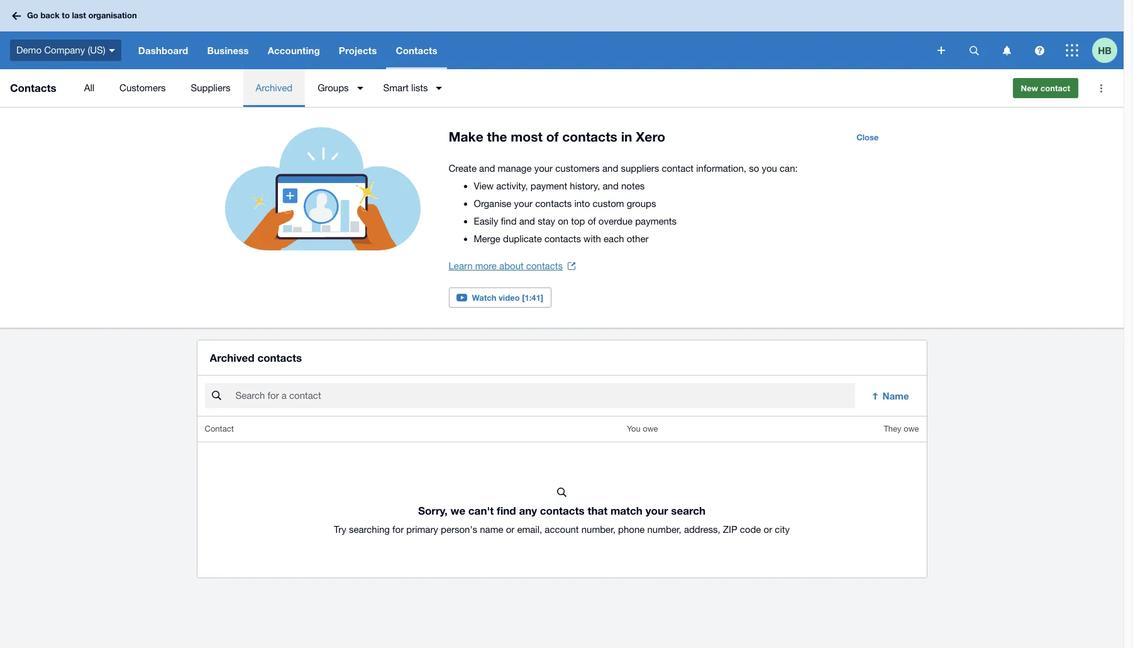 Task type: locate. For each thing, give the bounding box(es) containing it.
actions menu image
[[1089, 75, 1114, 101]]

2 or from the left
[[764, 524, 773, 535]]

close
[[857, 132, 879, 142]]

contacts
[[563, 129, 618, 145], [535, 198, 572, 209], [545, 233, 581, 244], [527, 260, 563, 271], [258, 351, 302, 364], [540, 504, 585, 517]]

email,
[[517, 524, 542, 535]]

lists
[[411, 82, 428, 93]]

go back to last organisation link
[[8, 5, 144, 27]]

owe
[[643, 424, 658, 434], [904, 424, 919, 434]]

person's
[[441, 524, 478, 535]]

more
[[475, 260, 497, 271]]

0 horizontal spatial archived
[[210, 351, 255, 364]]

organise
[[474, 198, 512, 209]]

contact right suppliers
[[662, 163, 694, 174]]

you owe
[[627, 424, 658, 434]]

into
[[575, 198, 590, 209]]

accounting button
[[258, 31, 330, 69]]

contacts inside popup button
[[396, 45, 438, 56]]

archived contacts
[[210, 351, 302, 364]]

with
[[584, 233, 601, 244]]

navigation
[[129, 31, 929, 69]]

navigation containing dashboard
[[129, 31, 929, 69]]

phone
[[619, 524, 645, 535]]

1 vertical spatial contact
[[662, 163, 694, 174]]

they owe
[[884, 424, 919, 434]]

easily find and stay on top of overdue payments
[[474, 216, 677, 226]]

can't
[[469, 504, 494, 517]]

try
[[334, 524, 346, 535]]

close button
[[849, 127, 887, 147]]

primary
[[407, 524, 438, 535]]

1 vertical spatial archived
[[210, 351, 255, 364]]

svg image inside 'demo company (us)' popup button
[[109, 49, 115, 52]]

number, down search
[[648, 524, 682, 535]]

your down activity,
[[514, 198, 533, 209]]

find up duplicate
[[501, 216, 517, 226]]

custom
[[593, 198, 624, 209]]

1 horizontal spatial svg image
[[1066, 44, 1079, 57]]

0 vertical spatial contact
[[1041, 83, 1071, 93]]

2 vertical spatial your
[[646, 504, 669, 517]]

contacts up the "lists" at the top left of the page
[[396, 45, 438, 56]]

demo
[[16, 45, 42, 55]]

0 vertical spatial archived
[[256, 82, 293, 93]]

0 horizontal spatial or
[[506, 524, 515, 535]]

of right most
[[546, 129, 559, 145]]

1 vertical spatial find
[[497, 504, 516, 517]]

watch video [1:41]
[[472, 293, 544, 303]]

duplicate
[[503, 233, 542, 244]]

or
[[506, 524, 515, 535], [764, 524, 773, 535]]

suppliers
[[191, 82, 231, 93]]

0 horizontal spatial contacts
[[10, 81, 56, 94]]

1 horizontal spatial of
[[588, 216, 596, 226]]

contacts down demo on the top of the page
[[10, 81, 56, 94]]

0 horizontal spatial contact
[[662, 163, 694, 174]]

or right name
[[506, 524, 515, 535]]

payments
[[636, 216, 677, 226]]

find
[[501, 216, 517, 226], [497, 504, 516, 517]]

0 vertical spatial contacts
[[396, 45, 438, 56]]

of right top
[[588, 216, 596, 226]]

1 horizontal spatial number,
[[648, 524, 682, 535]]

svg image inside go back to last organisation link
[[12, 12, 21, 20]]

svg image
[[12, 12, 21, 20], [1003, 46, 1011, 55], [1035, 46, 1045, 55], [938, 47, 946, 54], [109, 49, 115, 52]]

your up payment
[[535, 163, 553, 174]]

0 horizontal spatial your
[[514, 198, 533, 209]]

contact right new
[[1041, 83, 1071, 93]]

menu
[[72, 69, 1003, 107]]

owe right you
[[643, 424, 658, 434]]

1 owe from the left
[[643, 424, 658, 434]]

0 vertical spatial find
[[501, 216, 517, 226]]

find inside contact list table element
[[497, 504, 516, 517]]

owe right they
[[904, 424, 919, 434]]

0 horizontal spatial owe
[[643, 424, 658, 434]]

account
[[545, 524, 579, 535]]

manage
[[498, 163, 532, 174]]

you
[[627, 424, 641, 434]]

contact
[[1041, 83, 1071, 93], [662, 163, 694, 174]]

and
[[479, 163, 495, 174], [603, 163, 619, 174], [603, 181, 619, 191], [519, 216, 535, 226]]

1 horizontal spatial archived
[[256, 82, 293, 93]]

Search for a contact field
[[234, 384, 855, 408]]

learn more about contacts link
[[449, 257, 576, 275]]

find left any
[[497, 504, 516, 517]]

and up view
[[479, 163, 495, 174]]

1 horizontal spatial or
[[764, 524, 773, 535]]

or left city at the bottom right of page
[[764, 524, 773, 535]]

sorry, we can't find any contacts that match your search
[[418, 504, 706, 517]]

number, down the that
[[582, 524, 616, 535]]

banner
[[0, 0, 1124, 69]]

1 horizontal spatial contacts
[[396, 45, 438, 56]]

watch
[[472, 293, 497, 303]]

information,
[[697, 163, 747, 174]]

name
[[883, 390, 909, 402]]

1 horizontal spatial your
[[535, 163, 553, 174]]

1 horizontal spatial owe
[[904, 424, 919, 434]]

overdue
[[599, 216, 633, 226]]

your
[[535, 163, 553, 174], [514, 198, 533, 209], [646, 504, 669, 517]]

0 vertical spatial of
[[546, 129, 559, 145]]

archived menu item
[[243, 69, 305, 107]]

contacts
[[396, 45, 438, 56], [10, 81, 56, 94]]

contact list table element
[[197, 417, 927, 578]]

stay
[[538, 216, 556, 226]]

archived
[[256, 82, 293, 93], [210, 351, 255, 364]]

1 vertical spatial contacts
[[10, 81, 56, 94]]

view activity, payment history, and notes
[[474, 181, 645, 191]]

go back to last organisation
[[27, 10, 137, 20]]

merge duplicate contacts with each other
[[474, 233, 649, 244]]

1 vertical spatial of
[[588, 216, 596, 226]]

try searching for primary person's name or email, account number, phone number, address, zip code or city
[[334, 524, 790, 535]]

1 horizontal spatial contact
[[1041, 83, 1071, 93]]

dashboard link
[[129, 31, 198, 69]]

0 horizontal spatial number,
[[582, 524, 616, 535]]

zip
[[723, 524, 738, 535]]

archived inside button
[[256, 82, 293, 93]]

most
[[511, 129, 543, 145]]

2 owe from the left
[[904, 424, 919, 434]]

2 horizontal spatial your
[[646, 504, 669, 517]]

name
[[480, 524, 504, 535]]

on
[[558, 216, 569, 226]]

you
[[762, 163, 778, 174]]

last
[[72, 10, 86, 20]]

number,
[[582, 524, 616, 535], [648, 524, 682, 535]]

contacts inside contact list table element
[[540, 504, 585, 517]]

learn more about contacts
[[449, 260, 563, 271]]

easily
[[474, 216, 499, 226]]

your right match
[[646, 504, 669, 517]]

of
[[546, 129, 559, 145], [588, 216, 596, 226]]

and up the custom
[[603, 181, 619, 191]]

1 number, from the left
[[582, 524, 616, 535]]

svg image
[[1066, 44, 1079, 57], [970, 46, 979, 55]]

0 horizontal spatial of
[[546, 129, 559, 145]]

any
[[519, 504, 537, 517]]



Task type: vqa. For each thing, say whether or not it's contained in the screenshot.
"Add" corresponding to Add
no



Task type: describe. For each thing, give the bounding box(es) containing it.
code
[[740, 524, 762, 535]]

learn
[[449, 260, 473, 271]]

name button
[[863, 383, 919, 408]]

history,
[[570, 181, 600, 191]]

contact
[[205, 424, 234, 434]]

they
[[884, 424, 902, 434]]

menu containing all
[[72, 69, 1003, 107]]

[1:41]
[[522, 293, 544, 303]]

contacts button
[[387, 31, 447, 69]]

groups button
[[305, 69, 371, 107]]

make
[[449, 129, 484, 145]]

smart lists button
[[371, 69, 450, 107]]

to
[[62, 10, 70, 20]]

view
[[474, 181, 494, 191]]

demo company (us)
[[16, 45, 106, 55]]

groups
[[627, 198, 656, 209]]

1 or from the left
[[506, 524, 515, 535]]

archived button
[[243, 69, 305, 107]]

customers
[[120, 82, 166, 93]]

owe for they owe
[[904, 424, 919, 434]]

search
[[671, 504, 706, 517]]

business button
[[198, 31, 258, 69]]

activity,
[[497, 181, 528, 191]]

company
[[44, 45, 85, 55]]

for
[[393, 524, 404, 535]]

new contact
[[1021, 83, 1071, 93]]

notes
[[622, 181, 645, 191]]

1 vertical spatial your
[[514, 198, 533, 209]]

back
[[41, 10, 60, 20]]

0 horizontal spatial svg image
[[970, 46, 979, 55]]

groups
[[318, 82, 349, 93]]

hb button
[[1093, 31, 1124, 69]]

organisation
[[88, 10, 137, 20]]

customers
[[556, 163, 600, 174]]

demo company (us) button
[[0, 31, 129, 69]]

video
[[499, 293, 520, 303]]

business
[[207, 45, 249, 56]]

address,
[[684, 524, 721, 535]]

(us)
[[88, 45, 106, 55]]

suppliers button
[[178, 69, 243, 107]]

merge
[[474, 233, 501, 244]]

organise your contacts into custom groups
[[474, 198, 656, 209]]

your inside contact list table element
[[646, 504, 669, 517]]

in
[[621, 129, 633, 145]]

we
[[451, 504, 466, 517]]

city
[[775, 524, 790, 535]]

create
[[449, 163, 477, 174]]

dashboard
[[138, 45, 188, 56]]

new
[[1021, 83, 1039, 93]]

and left suppliers
[[603, 163, 619, 174]]

all
[[84, 82, 94, 93]]

sorry,
[[418, 504, 448, 517]]

smart
[[384, 82, 409, 93]]

archived for archived
[[256, 82, 293, 93]]

and up duplicate
[[519, 216, 535, 226]]

make the most of contacts in xero
[[449, 129, 666, 145]]

other
[[627, 233, 649, 244]]

2 number, from the left
[[648, 524, 682, 535]]

customers button
[[107, 69, 178, 107]]

so
[[749, 163, 760, 174]]

that
[[588, 504, 608, 517]]

new contact button
[[1013, 78, 1079, 98]]

0 vertical spatial your
[[535, 163, 553, 174]]

hb
[[1099, 44, 1112, 56]]

each
[[604, 233, 624, 244]]

watch video [1:41] button
[[449, 288, 552, 308]]

xero
[[636, 129, 666, 145]]

match
[[611, 504, 643, 517]]

projects
[[339, 45, 377, 56]]

top
[[571, 216, 585, 226]]

accounting
[[268, 45, 320, 56]]

payment
[[531, 181, 568, 191]]

go
[[27, 10, 38, 20]]

projects button
[[330, 31, 387, 69]]

contact inside button
[[1041, 83, 1071, 93]]

banner containing hb
[[0, 0, 1124, 69]]

the
[[487, 129, 507, 145]]

about
[[500, 260, 524, 271]]

owe for you owe
[[643, 424, 658, 434]]

smart lists
[[384, 82, 428, 93]]

archived for archived contacts
[[210, 351, 255, 364]]



